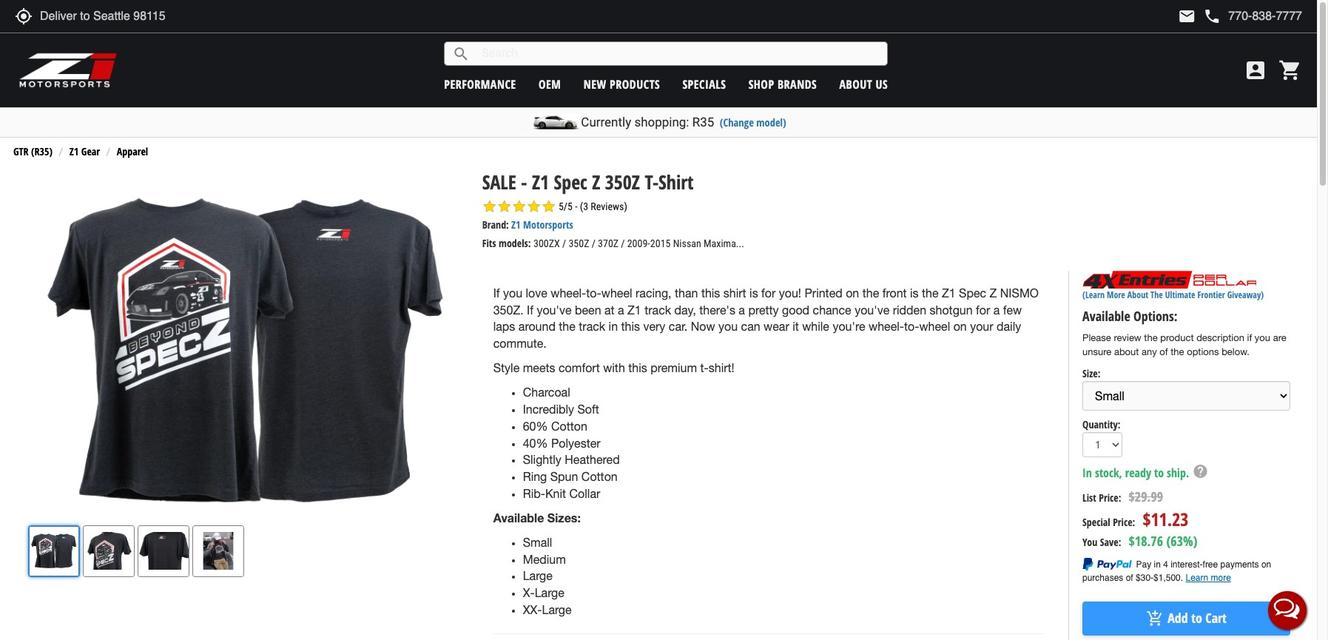 Task type: locate. For each thing, give the bounding box(es) containing it.
1 horizontal spatial about
[[1128, 289, 1149, 301]]

list
[[1083, 491, 1097, 505]]

1 vertical spatial large
[[535, 586, 565, 600]]

good
[[782, 303, 810, 316]]

0 vertical spatial cotton
[[551, 419, 587, 433]]

laps
[[493, 320, 515, 333]]

frontier
[[1198, 289, 1225, 301]]

is up ridden
[[910, 286, 919, 300]]

2 horizontal spatial /
[[621, 238, 625, 249]]

car.
[[669, 320, 688, 333]]

for
[[762, 286, 776, 300], [976, 303, 990, 316]]

0 horizontal spatial 350z
[[569, 238, 589, 249]]

available down "rib-"
[[493, 511, 544, 525]]

1 vertical spatial to
[[1192, 609, 1202, 627]]

shop
[[749, 76, 774, 92]]

add_shopping_cart
[[1146, 610, 1164, 628]]

about
[[840, 76, 873, 92], [1128, 289, 1149, 301]]

1 vertical spatial available
[[493, 511, 544, 525]]

to inside add_shopping_cart add to cart
[[1192, 609, 1202, 627]]

price: inside list price: $29.99
[[1099, 491, 1122, 505]]

1 vertical spatial for
[[976, 303, 990, 316]]

3 star from the left
[[512, 199, 527, 214]]

wheel-
[[551, 286, 586, 300], [869, 320, 904, 333]]

spec
[[554, 169, 587, 195], [959, 286, 987, 300]]

1 vertical spatial wheel
[[919, 320, 950, 333]]

to- up been at left
[[586, 286, 601, 300]]

shopping_cart link
[[1275, 58, 1302, 82]]

2 / from the left
[[592, 238, 596, 249]]

1 horizontal spatial track
[[645, 303, 671, 316]]

this right with
[[628, 361, 647, 375]]

2 is from the left
[[910, 286, 919, 300]]

1 vertical spatial on
[[954, 320, 967, 333]]

on down the "shotgun"
[[954, 320, 967, 333]]

products
[[610, 76, 660, 92]]

4 star from the left
[[527, 199, 541, 214]]

you up the 350z.
[[503, 286, 523, 300]]

1 horizontal spatial is
[[910, 286, 919, 300]]

to-
[[586, 286, 601, 300], [904, 320, 919, 333]]

1 star from the left
[[482, 199, 497, 214]]

are
[[1273, 332, 1287, 343]]

1 vertical spatial about
[[1128, 289, 1149, 301]]

specials link
[[683, 76, 726, 92]]

0 vertical spatial track
[[645, 303, 671, 316]]

a left the few
[[994, 303, 1000, 316]]

2 star from the left
[[497, 199, 512, 214]]

in
[[1083, 465, 1092, 481]]

new
[[584, 76, 607, 92]]

is
[[750, 286, 758, 300], [910, 286, 919, 300]]

(change
[[720, 115, 754, 130]]

0 vertical spatial to
[[1154, 465, 1164, 481]]

nissan
[[673, 238, 701, 249]]

/
[[562, 238, 566, 249], [592, 238, 596, 249], [621, 238, 625, 249]]

cotton down heathered
[[582, 470, 618, 483]]

if up the 350z.
[[493, 286, 500, 300]]

2 horizontal spatial a
[[994, 303, 1000, 316]]

gtr (r35) link
[[13, 144, 53, 158]]

0 horizontal spatial on
[[846, 286, 859, 300]]

the down been at left
[[559, 320, 576, 333]]

to- down ridden
[[904, 320, 919, 333]]

specials
[[683, 76, 726, 92]]

shopping_cart
[[1279, 58, 1302, 82]]

0 horizontal spatial is
[[750, 286, 758, 300]]

z left t- at the top left of page
[[592, 169, 600, 195]]

/ left the "370z"
[[592, 238, 596, 249]]

track down been at left
[[579, 320, 605, 333]]

shop brands link
[[749, 76, 817, 92]]

0 horizontal spatial /
[[562, 238, 566, 249]]

brand:
[[482, 218, 509, 232]]

0 horizontal spatial you
[[503, 286, 523, 300]]

0 vertical spatial about
[[840, 76, 873, 92]]

for up "pretty"
[[762, 286, 776, 300]]

to inside in stock, ready to ship. help
[[1154, 465, 1164, 481]]

0 vertical spatial available
[[1083, 307, 1130, 325]]

available down the more
[[1083, 307, 1130, 325]]

1 vertical spatial this
[[621, 320, 640, 333]]

0 vertical spatial to-
[[586, 286, 601, 300]]

this up there's
[[701, 286, 720, 300]]

3 / from the left
[[621, 238, 625, 249]]

small
[[523, 536, 552, 549]]

this right the in
[[621, 320, 640, 333]]

if
[[493, 286, 500, 300], [527, 303, 534, 316]]

0 vertical spatial if
[[493, 286, 500, 300]]

the left the front
[[863, 286, 879, 300]]

0 horizontal spatial track
[[579, 320, 605, 333]]

you
[[503, 286, 523, 300], [719, 320, 738, 333], [1255, 332, 1271, 343]]

wheel- down ridden
[[869, 320, 904, 333]]

/ right 300zx
[[562, 238, 566, 249]]

0 vertical spatial z
[[592, 169, 600, 195]]

star
[[482, 199, 497, 214], [497, 199, 512, 214], [512, 199, 527, 214], [527, 199, 541, 214], [541, 199, 556, 214]]

1 horizontal spatial spec
[[959, 286, 987, 300]]

on up chance
[[846, 286, 859, 300]]

z inside sale - z1 spec z 350z t-shirt star star star star star 5/5 - (3 reviews) brand: z1 motorsports fits models: 300zx / 350z / 370z / 2009-2015 nissan maxima...
[[592, 169, 600, 195]]

0 vertical spatial wheel-
[[551, 286, 586, 300]]

you down there's
[[719, 320, 738, 333]]

(r35)
[[31, 144, 53, 158]]

0 horizontal spatial a
[[618, 303, 624, 316]]

style
[[493, 361, 520, 375]]

a right at
[[618, 303, 624, 316]]

currently shopping: r35 (change model)
[[581, 115, 786, 130]]

add_shopping_cart add to cart
[[1146, 609, 1227, 628]]

wheel down the "shotgun"
[[919, 320, 950, 333]]

z
[[592, 169, 600, 195], [990, 286, 997, 300]]

comfort
[[559, 361, 600, 375]]

1 vertical spatial z
[[990, 286, 997, 300]]

giveaway)
[[1228, 289, 1264, 301]]

z1 motorsports logo image
[[19, 52, 118, 89]]

shirt
[[724, 286, 746, 300]]

/ right the "370z"
[[621, 238, 625, 249]]

the
[[863, 286, 879, 300], [922, 286, 939, 300], [559, 320, 576, 333], [1144, 332, 1158, 343], [1171, 346, 1184, 357]]

350z left the "370z"
[[569, 238, 589, 249]]

about left us
[[840, 76, 873, 92]]

you've up around
[[537, 303, 572, 316]]

to right add
[[1192, 609, 1202, 627]]

0 vertical spatial spec
[[554, 169, 587, 195]]

about
[[1114, 346, 1139, 357]]

1 vertical spatial wheel-
[[869, 320, 904, 333]]

available sizes:
[[493, 511, 581, 525]]

0 vertical spatial on
[[846, 286, 859, 300]]

1 horizontal spatial you've
[[855, 303, 890, 316]]

1 horizontal spatial z
[[990, 286, 997, 300]]

you right if
[[1255, 332, 1271, 343]]

$29.99
[[1129, 488, 1163, 506]]

while
[[802, 320, 830, 333]]

is right shirt
[[750, 286, 758, 300]]

about inside (learn more about the ultimate frontier giveaway) available options: please review the product description if you are unsure about any of the options below.
[[1128, 289, 1149, 301]]

you're
[[833, 320, 866, 333]]

350z left t- at the top left of page
[[605, 169, 640, 195]]

of
[[1160, 346, 1168, 357]]

1 vertical spatial price:
[[1113, 515, 1135, 529]]

t-
[[700, 361, 709, 375]]

1 vertical spatial spec
[[959, 286, 987, 300]]

1 horizontal spatial to
[[1192, 609, 1202, 627]]

rib-
[[523, 487, 545, 500]]

2 vertical spatial large
[[542, 603, 572, 617]]

1 is from the left
[[750, 286, 758, 300]]

spec up 5/5 -
[[554, 169, 587, 195]]

if down love
[[527, 303, 534, 316]]

0 horizontal spatial z
[[592, 169, 600, 195]]

1 vertical spatial if
[[527, 303, 534, 316]]

charcoal
[[523, 386, 570, 399]]

shop brands
[[749, 76, 817, 92]]

z left nismo
[[990, 286, 997, 300]]

than
[[675, 286, 698, 300]]

you've down the front
[[855, 303, 890, 316]]

1 horizontal spatial /
[[592, 238, 596, 249]]

1 horizontal spatial 350z
[[605, 169, 640, 195]]

about left the
[[1128, 289, 1149, 301]]

your
[[970, 320, 994, 333]]

sizes:
[[547, 511, 581, 525]]

wheel- up been at left
[[551, 286, 586, 300]]

track
[[645, 303, 671, 316], [579, 320, 605, 333]]

front
[[883, 286, 907, 300]]

around
[[519, 320, 556, 333]]

1 horizontal spatial available
[[1083, 307, 1130, 325]]

1 vertical spatial track
[[579, 320, 605, 333]]

nismo
[[1000, 286, 1039, 300]]

spec up the "shotgun"
[[959, 286, 987, 300]]

0 horizontal spatial to-
[[586, 286, 601, 300]]

wheel up at
[[601, 286, 632, 300]]

the
[[1151, 289, 1163, 301]]

price: right list
[[1099, 491, 1122, 505]]

2 you've from the left
[[855, 303, 890, 316]]

1 vertical spatial 350z
[[569, 238, 589, 249]]

sale
[[482, 169, 516, 195]]

0 horizontal spatial spec
[[554, 169, 587, 195]]

track up 'very'
[[645, 303, 671, 316]]

cotton up 'polyester'
[[551, 419, 587, 433]]

350z
[[605, 169, 640, 195], [569, 238, 589, 249]]

you inside (learn more about the ultimate frontier giveaway) available options: please review the product description if you are unsure about any of the options below.
[[1255, 332, 1271, 343]]

0 vertical spatial wheel
[[601, 286, 632, 300]]

on
[[846, 286, 859, 300], [954, 320, 967, 333]]

below.
[[1222, 346, 1250, 357]]

price: up save:
[[1113, 515, 1135, 529]]

0 vertical spatial for
[[762, 286, 776, 300]]

polyester
[[551, 436, 601, 450]]

0 horizontal spatial wheel
[[601, 286, 632, 300]]

0 horizontal spatial if
[[493, 286, 500, 300]]

for up the your
[[976, 303, 990, 316]]

fits
[[482, 236, 496, 250]]

large
[[523, 569, 553, 583], [535, 586, 565, 600], [542, 603, 572, 617]]

0 horizontal spatial to
[[1154, 465, 1164, 481]]

1 horizontal spatial wheel
[[919, 320, 950, 333]]

to left ship.
[[1154, 465, 1164, 481]]

cart
[[1206, 609, 1227, 627]]

sale - z1 spec z 350z t-shirt star star star star star 5/5 - (3 reviews) brand: z1 motorsports fits models: 300zx / 350z / 370z / 2009-2015 nissan maxima...
[[482, 169, 744, 250]]

0 horizontal spatial you've
[[537, 303, 572, 316]]

incredibly
[[523, 402, 574, 416]]

wheel
[[601, 286, 632, 300], [919, 320, 950, 333]]

shotgun
[[930, 303, 973, 316]]

1 vertical spatial to-
[[904, 320, 919, 333]]

mail phone
[[1178, 7, 1221, 25]]

0 vertical spatial price:
[[1099, 491, 1122, 505]]

0 horizontal spatial for
[[762, 286, 776, 300]]

a down shirt
[[739, 303, 745, 316]]

in stock, ready to ship. help
[[1083, 463, 1209, 481]]

available inside (learn more about the ultimate frontier giveaway) available options: please review the product description if you are unsure about any of the options below.
[[1083, 307, 1130, 325]]

1 horizontal spatial a
[[739, 303, 745, 316]]

price: inside special price: $11.23 you save: $18.76 (63%)
[[1113, 515, 1135, 529]]

help
[[1192, 463, 1209, 479]]

2 horizontal spatial you
[[1255, 332, 1271, 343]]



Task type: vqa. For each thing, say whether or not it's contained in the screenshot.
few
yes



Task type: describe. For each thing, give the bounding box(es) containing it.
2 a from the left
[[739, 303, 745, 316]]

new products
[[584, 76, 660, 92]]

3 a from the left
[[994, 303, 1000, 316]]

in
[[609, 320, 618, 333]]

2015
[[650, 238, 671, 249]]

unsure
[[1083, 346, 1112, 357]]

account_box
[[1244, 58, 1268, 82]]

maxima...
[[704, 238, 744, 249]]

2 vertical spatial this
[[628, 361, 647, 375]]

please
[[1083, 332, 1111, 343]]

about us link
[[840, 76, 888, 92]]

1 horizontal spatial if
[[527, 303, 534, 316]]

ring
[[523, 470, 547, 483]]

(learn more about the ultimate frontier giveaway) link
[[1083, 289, 1264, 301]]

medium
[[523, 552, 566, 566]]

my_location
[[15, 7, 33, 25]]

1 a from the left
[[618, 303, 624, 316]]

very
[[643, 320, 666, 333]]

quantity:
[[1083, 417, 1121, 431]]

oem
[[539, 76, 561, 92]]

0 horizontal spatial available
[[493, 511, 544, 525]]

heathered
[[565, 453, 620, 466]]

special price: $11.23 you save: $18.76 (63%)
[[1083, 507, 1198, 550]]

2009-
[[627, 238, 650, 249]]

printed
[[805, 286, 843, 300]]

models:
[[499, 236, 531, 250]]

z1 left the gear
[[69, 144, 79, 158]]

options:
[[1134, 307, 1178, 325]]

phone link
[[1204, 7, 1302, 25]]

0 vertical spatial large
[[523, 569, 553, 583]]

you!
[[779, 286, 801, 300]]

meets
[[523, 361, 555, 375]]

stock,
[[1095, 465, 1122, 481]]

price: for $11.23
[[1113, 515, 1135, 529]]

us
[[876, 76, 888, 92]]

ridden
[[893, 303, 927, 316]]

daily
[[997, 320, 1021, 333]]

if you love wheel-to-wheel racing, than this shirt is for you! printed on the front is the z1 spec z nismo 350z. if you've been at a z1 track day, there's a pretty good chance you've ridden shotgun for a few laps around the track in this very car. now you can wear it while you're wheel-to-wheel on your daily commute.
[[493, 286, 1039, 350]]

day,
[[675, 303, 696, 316]]

ready
[[1125, 465, 1151, 481]]

knit
[[545, 487, 566, 500]]

chance
[[813, 303, 852, 316]]

0 horizontal spatial about
[[840, 76, 873, 92]]

shopping:
[[635, 115, 689, 130]]

performance
[[444, 76, 516, 92]]

phone
[[1204, 7, 1221, 25]]

account_box link
[[1240, 58, 1271, 82]]

z inside if you love wheel-to-wheel racing, than this shirt is for you! printed on the front is the z1 spec z nismo 350z. if you've been at a z1 track day, there's a pretty good chance you've ridden shotgun for a few laps around the track in this very car. now you can wear it while you're wheel-to-wheel on your daily commute.
[[990, 286, 997, 300]]

gear
[[81, 144, 100, 158]]

z1 right the '-' in the left top of the page
[[532, 169, 549, 195]]

350z.
[[493, 303, 524, 316]]

style meets comfort with this premium t-shirt!
[[493, 361, 738, 375]]

product
[[1161, 332, 1194, 343]]

z1 right at
[[628, 303, 641, 316]]

gtr
[[13, 144, 29, 158]]

1 horizontal spatial to-
[[904, 320, 919, 333]]

charcoal incredibly soft 60% cotton 40% polyester slightly heathered ring spun cotton rib-knit collar
[[523, 386, 620, 500]]

apparel
[[117, 144, 148, 158]]

1 horizontal spatial for
[[976, 303, 990, 316]]

been
[[575, 303, 601, 316]]

love
[[526, 286, 548, 300]]

if
[[1247, 332, 1252, 343]]

z1 motorsports link
[[511, 218, 573, 232]]

the up ridden
[[922, 286, 939, 300]]

xx-
[[523, 603, 542, 617]]

1 vertical spatial cotton
[[582, 470, 618, 483]]

shirt!
[[709, 361, 735, 375]]

price: for $29.99
[[1099, 491, 1122, 505]]

size:
[[1083, 366, 1101, 381]]

more
[[1107, 289, 1125, 301]]

about us
[[840, 76, 888, 92]]

1 you've from the left
[[537, 303, 572, 316]]

x-
[[523, 586, 535, 600]]

you
[[1083, 535, 1098, 549]]

spec inside if you love wheel-to-wheel racing, than this shirt is for you! printed on the front is the z1 spec z nismo 350z. if you've been at a z1 track day, there's a pretty good chance you've ridden shotgun for a few laps around the track in this very car. now you can wear it while you're wheel-to-wheel on your daily commute.
[[959, 286, 987, 300]]

collar
[[569, 487, 600, 500]]

-
[[521, 169, 527, 195]]

Search search field
[[470, 42, 887, 65]]

0 vertical spatial 350z
[[605, 169, 640, 195]]

at
[[605, 303, 615, 316]]

1 / from the left
[[562, 238, 566, 249]]

t-
[[645, 169, 659, 195]]

$11.23
[[1143, 507, 1189, 531]]

now
[[691, 320, 715, 333]]

the up any
[[1144, 332, 1158, 343]]

0 horizontal spatial wheel-
[[551, 286, 586, 300]]

(63%)
[[1167, 532, 1198, 550]]

small medium large x-large xx-large
[[523, 536, 572, 617]]

1 horizontal spatial wheel-
[[869, 320, 904, 333]]

currently
[[581, 115, 631, 130]]

1 horizontal spatial you
[[719, 320, 738, 333]]

any
[[1142, 346, 1157, 357]]

search
[[452, 45, 470, 63]]

z1 up the models:
[[511, 218, 521, 232]]

spec inside sale - z1 spec z 350z t-shirt star star star star star 5/5 - (3 reviews) brand: z1 motorsports fits models: 300zx / 350z / 370z / 2009-2015 nissan maxima...
[[554, 169, 587, 195]]

370z
[[598, 238, 619, 249]]

1 horizontal spatial on
[[954, 320, 967, 333]]

0 vertical spatial this
[[701, 286, 720, 300]]

model)
[[757, 115, 786, 130]]

few
[[1003, 303, 1022, 316]]

shirt
[[659, 169, 694, 195]]

5/5 -
[[559, 201, 578, 212]]

can
[[741, 320, 760, 333]]

mail
[[1178, 7, 1196, 25]]

z1 up the "shotgun"
[[942, 286, 956, 300]]

60%
[[523, 419, 548, 433]]

brands
[[778, 76, 817, 92]]

the right of
[[1171, 346, 1184, 357]]

5 star from the left
[[541, 199, 556, 214]]

racing,
[[636, 286, 672, 300]]

pretty
[[748, 303, 779, 316]]

$18.76
[[1129, 532, 1163, 550]]



